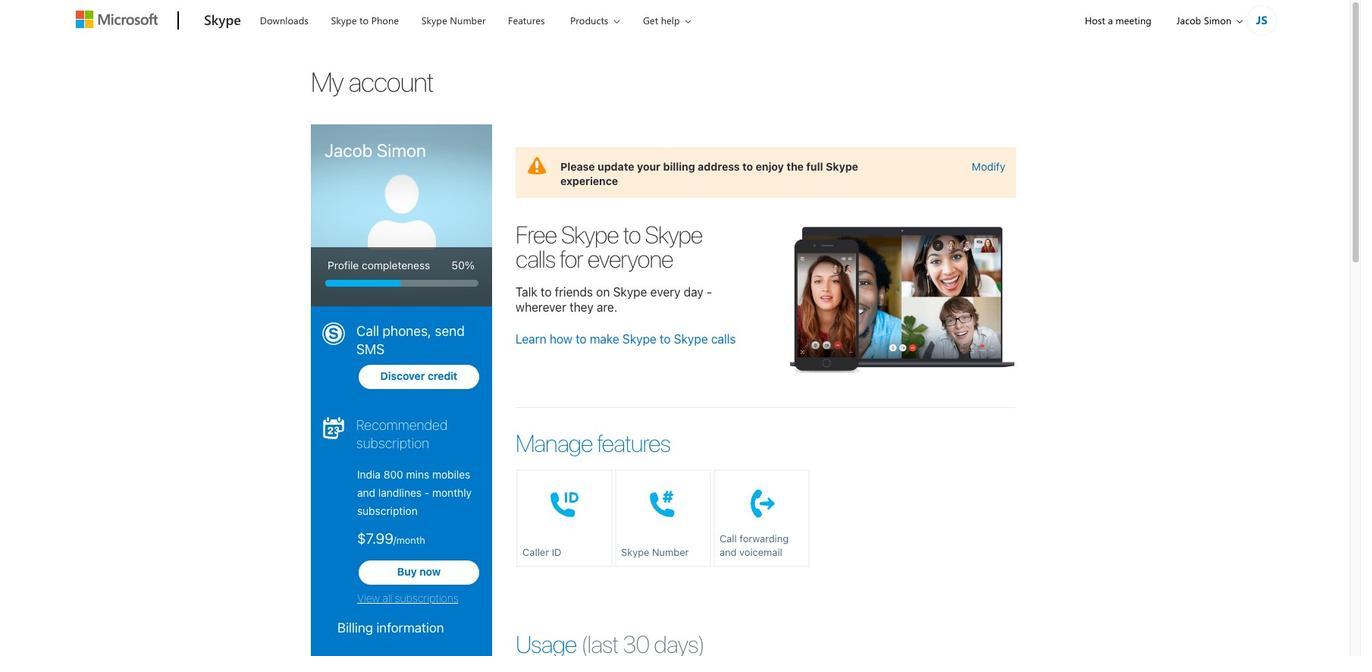 Task type: describe. For each thing, give the bounding box(es) containing it.
discover credit
[[381, 370, 458, 382]]

discover credit button
[[359, 365, 480, 389]]

buy now
[[398, 565, 441, 578]]

landlines
[[378, 486, 422, 499]]

/month
[[394, 535, 425, 546]]

they
[[570, 300, 594, 314]]

billing information link
[[338, 620, 466, 636]]

your
[[637, 160, 661, 173]]

and inside call forwarding and voicemail
[[720, 546, 737, 558]]

call phones, send sms link
[[322, 322, 481, 359]]

0 vertical spatial jacob
[[1177, 14, 1202, 27]]

mins
[[406, 468, 430, 481]]

host a meeting
[[1086, 14, 1152, 27]]

to inside "please update your billing address to enjoy the full skype experience"
[[743, 160, 754, 173]]

$7.99
[[357, 530, 394, 547]]

manage features link
[[516, 428, 671, 457]]

forwarding
[[740, 532, 789, 545]]

- inside india 800 mins mobiles and landlines - monthly subscription
[[425, 486, 430, 499]]

800
[[384, 468, 404, 481]]

view all subscriptions
[[357, 592, 459, 605]]

subscription inside india 800 mins mobiles and landlines - monthly subscription
[[357, 505, 418, 517]]

information
[[377, 620, 444, 636]]

view
[[357, 592, 380, 605]]

caller
[[523, 546, 549, 558]]

subscription inside recommended subscription
[[357, 436, 430, 451]]

call forwarding and voicemail
[[720, 532, 789, 558]]

skype inside "please update your billing address to enjoy the full skype experience"
[[826, 160, 859, 173]]

billing
[[664, 160, 696, 173]]

0 vertical spatial skype number link
[[415, 1, 493, 37]]

talk
[[516, 286, 538, 299]]

features
[[597, 428, 671, 457]]

full
[[807, 160, 824, 173]]

billing information
[[338, 620, 444, 636]]

everyone
[[588, 245, 673, 273]]

downloads link
[[253, 1, 316, 37]]

manage features
[[516, 428, 671, 457]]

enjoy
[[756, 160, 784, 173]]

id
[[552, 546, 562, 558]]

send
[[435, 323, 465, 339]]

js
[[1257, 12, 1268, 27]]

manage
[[516, 428, 593, 457]]

for
[[560, 245, 583, 273]]

every
[[651, 286, 681, 299]]

please update your billing address to enjoy the full skype experience
[[561, 160, 859, 188]]

products
[[571, 14, 609, 27]]

learn how to make skype to skype calls link
[[516, 332, 736, 346]]

simon inside section
[[377, 140, 426, 161]]

completeness
[[362, 259, 430, 272]]

modify link
[[972, 159, 1006, 175]]

update
[[598, 160, 635, 173]]

india
[[357, 468, 381, 481]]

now
[[420, 565, 441, 578]]

my
[[311, 65, 343, 98]]

learn
[[516, 332, 547, 346]]

jacob simon section
[[311, 124, 493, 656]]

experience
[[561, 175, 618, 188]]

all
[[383, 592, 393, 605]]

to inside free skype to skype calls for everyone
[[623, 220, 641, 249]]

host a meeting link
[[1073, 1, 1165, 39]]

credit
[[428, 370, 458, 382]]

how
[[550, 332, 573, 346]]

meeting
[[1116, 14, 1152, 27]]

a
[[1109, 14, 1114, 27]]

on
[[597, 286, 610, 299]]

1 horizontal spatial calls
[[712, 332, 736, 346]]

jacob simon inside section
[[325, 140, 426, 161]]

sms
[[357, 341, 385, 357]]

free
[[516, 220, 557, 249]]

get help button
[[630, 1, 704, 39]]

main content containing free skype to skype calls for everyone
[[493, 198, 1039, 656]]

0 horizontal spatial number
[[450, 14, 486, 27]]

to inside the "talk to friends on skype every day - wherever they are."
[[541, 286, 552, 299]]

please
[[561, 160, 595, 173]]



Task type: locate. For each thing, give the bounding box(es) containing it.
50%
[[452, 259, 475, 272]]

1 horizontal spatial jacob
[[1177, 14, 1202, 27]]

1 horizontal spatial skype number
[[621, 546, 689, 558]]

my account
[[311, 65, 434, 98]]

1 vertical spatial and
[[720, 546, 737, 558]]

number
[[450, 14, 486, 27], [653, 546, 689, 558]]

call inside call forwarding and voicemail
[[720, 532, 737, 545]]

get help
[[643, 14, 680, 27]]

mobiles
[[432, 468, 471, 481]]

day
[[684, 286, 704, 299]]

talk to friends on skype every day - wherever they are.
[[516, 286, 713, 314]]

0 horizontal spatial skype number
[[422, 14, 486, 27]]

skype to phone
[[331, 14, 399, 27]]

help
[[661, 14, 680, 27]]

0 horizontal spatial jacob
[[325, 140, 373, 161]]

jacob simon left 'js'
[[1177, 14, 1232, 27]]

are.
[[597, 300, 618, 314]]

skype to phone link
[[324, 1, 406, 37]]

jacob inside section
[[325, 140, 373, 161]]

0 vertical spatial calls
[[516, 245, 556, 273]]

skype number link
[[415, 1, 493, 37], [615, 469, 712, 567]]

1 vertical spatial call
[[720, 532, 737, 545]]

monthly
[[433, 486, 472, 499]]

host
[[1086, 14, 1106, 27]]

calls inside free skype to skype calls for everyone
[[516, 245, 556, 273]]

1 horizontal spatial simon
[[1205, 14, 1232, 27]]

downloads
[[260, 14, 309, 27]]

caller id link
[[517, 469, 613, 567]]

to right for
[[623, 220, 641, 249]]

1 horizontal spatial and
[[720, 546, 737, 558]]

0 vertical spatial number
[[450, 14, 486, 27]]

to down every
[[660, 332, 671, 346]]

recommended
[[357, 417, 448, 433]]

1 vertical spatial number
[[653, 546, 689, 558]]

0 vertical spatial jacob simon
[[1177, 14, 1232, 27]]

1 horizontal spatial jacob simon
[[1177, 14, 1232, 27]]

to up 'wherever'
[[541, 286, 552, 299]]

skype
[[204, 11, 241, 29], [331, 14, 357, 27], [422, 14, 447, 27], [826, 160, 859, 173], [561, 220, 619, 249], [645, 220, 703, 249], [613, 286, 648, 299], [623, 332, 657, 346], [674, 332, 708, 346], [621, 546, 650, 558]]

billing
[[338, 620, 373, 636]]

subscription down recommended
[[357, 436, 430, 451]]

1 vertical spatial simon
[[377, 140, 426, 161]]

and left the voicemail on the right bottom
[[720, 546, 737, 558]]

subscriptions
[[395, 592, 459, 605]]

jacob simon down my account on the left top of the page
[[325, 140, 426, 161]]

1 vertical spatial jacob
[[325, 140, 373, 161]]

to right how
[[576, 332, 587, 346]]

1 vertical spatial jacob simon
[[325, 140, 426, 161]]

0 horizontal spatial and
[[357, 486, 376, 499]]

to
[[360, 14, 369, 27], [743, 160, 754, 173], [623, 220, 641, 249], [541, 286, 552, 299], [576, 332, 587, 346], [660, 332, 671, 346]]

simon left 'js'
[[1205, 14, 1232, 27]]

view all subscriptions link
[[357, 591, 481, 606]]

call up sms
[[357, 323, 379, 339]]

voicemail
[[740, 546, 783, 558]]

1 vertical spatial skype number link
[[615, 469, 712, 567]]

0 horizontal spatial calls
[[516, 245, 556, 273]]

calls
[[516, 245, 556, 273], [712, 332, 736, 346]]

products button
[[558, 1, 632, 39]]

and down india
[[357, 486, 376, 499]]

profile completeness
[[328, 259, 430, 272]]

discover
[[381, 370, 425, 382]]

1 horizontal spatial skype number link
[[615, 469, 712, 567]]

jacob simon
[[1177, 14, 1232, 27], [325, 140, 426, 161]]

address
[[698, 160, 740, 173]]

-
[[707, 286, 713, 299], [425, 486, 430, 499]]

call phones, send sms
[[357, 323, 465, 357]]

0 horizontal spatial simon
[[377, 140, 426, 161]]

features link
[[502, 1, 552, 37]]

phones,
[[383, 323, 432, 339]]

1 vertical spatial skype number
[[621, 546, 689, 558]]

0 vertical spatial and
[[357, 486, 376, 499]]

1 vertical spatial subscription
[[357, 505, 418, 517]]

caller id
[[523, 546, 562, 558]]

skype number
[[422, 14, 486, 27], [621, 546, 689, 558]]

subscription down landlines
[[357, 505, 418, 517]]

call for call forwarding and voicemail
[[720, 532, 737, 545]]

jacob
[[1177, 14, 1202, 27], [325, 140, 373, 161]]

recommended subscription
[[357, 417, 448, 451]]

1 horizontal spatial call
[[720, 532, 737, 545]]

0 vertical spatial call
[[357, 323, 379, 339]]

- right "day"
[[707, 286, 713, 299]]

microsoft image
[[76, 11, 158, 28]]

simon down the account
[[377, 140, 426, 161]]

buy
[[398, 565, 417, 578]]

0 horizontal spatial skype number link
[[415, 1, 493, 37]]

friends
[[555, 286, 593, 299]]

to left enjoy in the right of the page
[[743, 160, 754, 173]]

main content
[[493, 198, 1039, 656]]

0 vertical spatial subscription
[[357, 436, 430, 451]]

call inside the call phones, send sms
[[357, 323, 379, 339]]

features
[[508, 14, 545, 27]]

jacob down my
[[325, 140, 373, 161]]

and inside india 800 mins mobiles and landlines - monthly subscription
[[357, 486, 376, 499]]

skype link
[[197, 1, 249, 42]]

0 vertical spatial -
[[707, 286, 713, 299]]

free skype to skype calls for everyone
[[516, 220, 703, 273]]

wherever
[[516, 300, 567, 314]]

simon
[[1205, 14, 1232, 27], [377, 140, 426, 161]]

0 vertical spatial skype number
[[422, 14, 486, 27]]

$7.99 /month
[[357, 530, 425, 547]]

0 horizontal spatial jacob simon
[[325, 140, 426, 161]]

alert containing please update your billing address to enjoy the full skype experience
[[516, 124, 1017, 198]]

1 horizontal spatial -
[[707, 286, 713, 299]]

modify
[[972, 160, 1006, 173]]

subscription
[[357, 436, 430, 451], [357, 505, 418, 517]]

jacob right the meeting
[[1177, 14, 1202, 27]]

1 vertical spatial -
[[425, 486, 430, 499]]

phone
[[372, 14, 399, 27]]

alert
[[516, 124, 1017, 198]]

and
[[357, 486, 376, 499], [720, 546, 737, 558]]

call forwarding and voicemail link
[[714, 469, 810, 567]]

buy now link
[[359, 561, 480, 585]]

0 vertical spatial simon
[[1205, 14, 1232, 27]]

- down mins
[[425, 486, 430, 499]]

get
[[643, 14, 659, 27]]

call for call phones, send sms
[[357, 323, 379, 339]]

the
[[787, 160, 804, 173]]

to left phone
[[360, 14, 369, 27]]

india 800 mins mobiles and landlines - monthly subscription
[[357, 468, 472, 517]]

0 horizontal spatial -
[[425, 486, 430, 499]]

1 horizontal spatial number
[[653, 546, 689, 558]]

1 vertical spatial calls
[[712, 332, 736, 346]]

make
[[590, 332, 620, 346]]

0 horizontal spatial call
[[357, 323, 379, 339]]

call left the forwarding
[[720, 532, 737, 545]]

learn how to make skype to skype calls
[[516, 332, 736, 346]]

account
[[348, 65, 434, 98]]

skype inside the "talk to friends on skype every day - wherever they are."
[[613, 286, 648, 299]]

- inside the "talk to friends on skype every day - wherever they are."
[[707, 286, 713, 299]]



Task type: vqa. For each thing, say whether or not it's contained in the screenshot.
subscription
yes



